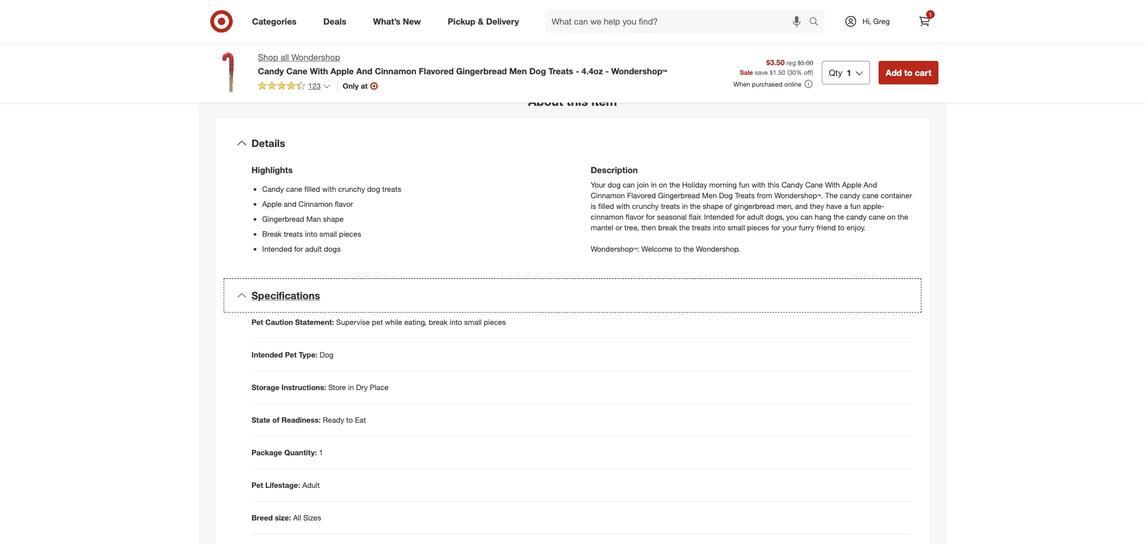 Task type: describe. For each thing, give the bounding box(es) containing it.
to inside "your dog can join in on the holiday morning fun with this candy cane with apple and cinnamon flavored gingerbread men dog treats from wondershop™. the candy cane container is filled with crunchy treats in the shape of gingerbread men, and they have a fun apple- cinnamon flavor for seasonal flair. intended for adult dogs, you can hang the candy cane on the mantel or tree, then break the treats into small pieces for your furry friend to enjoy."
[[838, 223, 845, 232]]

friend
[[817, 223, 836, 232]]

intended for intended for adult dogs
[[262, 244, 292, 254]]

1 vertical spatial of
[[272, 416, 280, 425]]

%
[[796, 69, 802, 77]]

1 vertical spatial in
[[682, 202, 688, 211]]

ready
[[323, 416, 344, 425]]

deals
[[323, 16, 346, 27]]

breed
[[252, 514, 273, 523]]

only at
[[343, 81, 368, 90]]

enjoy.
[[847, 223, 866, 232]]

shop
[[258, 52, 278, 63]]

for up then
[[646, 212, 655, 221]]

1 horizontal spatial small
[[464, 318, 482, 327]]

1 vertical spatial candy
[[847, 212, 867, 221]]

small inside "your dog can join in on the holiday morning fun with this candy cane with apple and cinnamon flavored gingerbread men dog treats from wondershop™. the candy cane container is filled with crunchy treats in the shape of gingerbread men, and they have a fun apple- cinnamon flavor for seasonal flair. intended for adult dogs, you can hang the candy cane on the mantel or tree, then break the treats into small pieces for your furry friend to enjoy."
[[728, 223, 745, 232]]

adult
[[302, 481, 320, 490]]

size:
[[275, 514, 291, 523]]

search
[[805, 17, 830, 28]]

intended inside "your dog can join in on the holiday morning fun with this candy cane with apple and cinnamon flavored gingerbread men dog treats from wondershop™. the candy cane container is filled with crunchy treats in the shape of gingerbread men, and they have a fun apple- cinnamon flavor for seasonal flair. intended for adult dogs, you can hang the candy cane on the mantel or tree, then break the treats into small pieces for your furry friend to enjoy."
[[704, 212, 734, 221]]

0 horizontal spatial gingerbread
[[262, 215, 304, 224]]

and inside "your dog can join in on the holiday morning fun with this candy cane with apple and cinnamon flavored gingerbread men dog treats from wondershop™. the candy cane container is filled with crunchy treats in the shape of gingerbread men, and they have a fun apple- cinnamon flavor for seasonal flair. intended for adult dogs, you can hang the candy cane on the mantel or tree, then break the treats into small pieces for your furry friend to enjoy."
[[864, 180, 877, 189]]

treats inside "your dog can join in on the holiday morning fun with this candy cane with apple and cinnamon flavored gingerbread men dog treats from wondershop™. the candy cane container is filled with crunchy treats in the shape of gingerbread men, and they have a fun apple- cinnamon flavor for seasonal flair. intended for adult dogs, you can hang the candy cane on the mantel or tree, then break the treats into small pieces for your furry friend to enjoy."
[[735, 191, 755, 200]]

image of candy cane with apple and cinnamon flavored gingerbread men dog treats - 4.4oz - wondershop™ image
[[207, 51, 249, 94]]

welcome
[[642, 244, 673, 254]]

wondershop™
[[611, 66, 668, 76]]

(
[[787, 69, 789, 77]]

lifestage:
[[265, 481, 300, 490]]

What can we help you find? suggestions appear below search field
[[545, 10, 812, 33]]

package quantity: 1
[[252, 448, 323, 457]]

0 horizontal spatial flavor
[[335, 200, 353, 209]]

intended pet type: dog
[[252, 350, 334, 360]]

about this item
[[528, 94, 617, 109]]

gingerbread
[[734, 202, 775, 211]]

dry
[[356, 383, 368, 392]]

flavored inside "your dog can join in on the holiday morning fun with this candy cane with apple and cinnamon flavored gingerbread men dog treats from wondershop™. the candy cane container is filled with crunchy treats in the shape of gingerbread men, and they have a fun apple- cinnamon flavor for seasonal flair. intended for adult dogs, you can hang the candy cane on the mantel or tree, then break the treats into small pieces for your furry friend to enjoy."
[[627, 191, 656, 200]]

1 horizontal spatial with
[[616, 202, 630, 211]]

cane down apple-
[[869, 212, 885, 221]]

store
[[328, 383, 346, 392]]

for down the dogs,
[[772, 223, 781, 232]]

0 vertical spatial candy
[[840, 191, 861, 200]]

wondershop™:
[[591, 244, 640, 254]]

flavored inside shop all wondershop candy cane with apple and cinnamon flavored gingerbread men dog treats - 4.4oz - wondershop™
[[419, 66, 454, 76]]

to left eat
[[346, 416, 353, 425]]

your
[[783, 223, 797, 232]]

0 horizontal spatial with
[[322, 185, 336, 194]]

from
[[757, 191, 773, 200]]

dog inside shop all wondershop candy cane with apple and cinnamon flavored gingerbread men dog treats - 4.4oz - wondershop™
[[530, 66, 546, 76]]

eating,
[[404, 318, 427, 327]]

1 vertical spatial 1
[[847, 67, 852, 78]]

highlights
[[252, 165, 293, 175]]

readiness:
[[282, 416, 321, 425]]

add
[[886, 67, 902, 78]]

about
[[528, 94, 563, 109]]

morning
[[710, 180, 737, 189]]

0 horizontal spatial small
[[320, 230, 337, 239]]

cinnamon inside "your dog can join in on the holiday morning fun with this candy cane with apple and cinnamon flavored gingerbread men dog treats from wondershop™. the candy cane container is filled with crunchy treats in the shape of gingerbread men, and they have a fun apple- cinnamon flavor for seasonal flair. intended for adult dogs, you can hang the candy cane on the mantel or tree, then break the treats into small pieces for your furry friend to enjoy."
[[591, 191, 625, 200]]

4.4oz
[[582, 66, 603, 76]]

at
[[361, 81, 368, 90]]

apple and cinnamon flavor
[[262, 200, 353, 209]]

to inside button
[[905, 67, 913, 78]]

breed size: all sizes
[[252, 514, 321, 523]]

0 horizontal spatial filled
[[304, 185, 320, 194]]

supervise
[[336, 318, 370, 327]]

treats inside shop all wondershop candy cane with apple and cinnamon flavored gingerbread men dog treats - 4.4oz - wondershop™
[[549, 66, 574, 76]]

wondershop™: welcome to the wondershop.
[[591, 244, 741, 254]]

dog inside "your dog can join in on the holiday morning fun with this candy cane with apple and cinnamon flavored gingerbread men dog treats from wondershop™. the candy cane container is filled with crunchy treats in the shape of gingerbread men, and they have a fun apple- cinnamon flavor for seasonal flair. intended for adult dogs, you can hang the candy cane on the mantel or tree, then break the treats into small pieces for your furry friend to enjoy."
[[608, 180, 621, 189]]

0 horizontal spatial cinnamon
[[299, 200, 333, 209]]

$5.00
[[798, 59, 814, 67]]

0 horizontal spatial dog
[[367, 185, 380, 194]]

dogs,
[[766, 212, 785, 221]]

storage
[[252, 383, 280, 392]]

advertisement region
[[586, 7, 939, 48]]

pickup & delivery
[[448, 16, 519, 27]]

$3.50 reg $5.00 sale save $ 1.50 ( 30 % off )
[[740, 58, 814, 77]]

deals link
[[314, 10, 360, 33]]

they
[[810, 202, 825, 211]]

1 horizontal spatial on
[[887, 212, 896, 221]]

men inside shop all wondershop candy cane with apple and cinnamon flavored gingerbread men dog treats - 4.4oz - wondershop™
[[509, 66, 527, 76]]

with inside shop all wondershop candy cane with apple and cinnamon flavored gingerbread men dog treats - 4.4oz - wondershop™
[[310, 66, 328, 76]]

caution
[[265, 318, 293, 327]]

1 vertical spatial shape
[[323, 215, 344, 224]]

shop all wondershop candy cane with apple and cinnamon flavored gingerbread men dog treats - 4.4oz - wondershop™
[[258, 52, 668, 76]]

0 vertical spatial on
[[659, 180, 668, 189]]

candy inside shop all wondershop candy cane with apple and cinnamon flavored gingerbread men dog treats - 4.4oz - wondershop™
[[258, 66, 284, 76]]

pet
[[372, 318, 383, 327]]

then
[[641, 223, 656, 232]]

2 horizontal spatial with
[[752, 180, 766, 189]]

0 horizontal spatial crunchy
[[338, 185, 365, 194]]

search button
[[805, 10, 830, 35]]

pickup
[[448, 16, 476, 27]]

categories
[[252, 16, 297, 27]]

description
[[591, 165, 638, 175]]

filled inside "your dog can join in on the holiday morning fun with this candy cane with apple and cinnamon flavored gingerbread men dog treats from wondershop™. the candy cane container is filled with crunchy treats in the shape of gingerbread men, and they have a fun apple- cinnamon flavor for seasonal flair. intended for adult dogs, you can hang the candy cane on the mantel or tree, then break the treats into small pieces for your furry friend to enjoy."
[[598, 202, 614, 211]]

1 vertical spatial fun
[[851, 202, 861, 211]]

break treats into small pieces
[[262, 230, 361, 239]]

is
[[591, 202, 596, 211]]

when purchased online
[[734, 80, 802, 88]]

)
[[812, 69, 814, 77]]

cane inside "your dog can join in on the holiday morning fun with this candy cane with apple and cinnamon flavored gingerbread men dog treats from wondershop™. the candy cane container is filled with crunchy treats in the shape of gingerbread men, and they have a fun apple- cinnamon flavor for seasonal flair. intended for adult dogs, you can hang the candy cane on the mantel or tree, then break the treats into small pieces for your furry friend to enjoy."
[[806, 180, 823, 189]]

shape inside "your dog can join in on the holiday morning fun with this candy cane with apple and cinnamon flavored gingerbread men dog treats from wondershop™. the candy cane container is filled with crunchy treats in the shape of gingerbread men, and they have a fun apple- cinnamon flavor for seasonal flair. intended for adult dogs, you can hang the candy cane on the mantel or tree, then break the treats into small pieces for your furry friend to enjoy."
[[703, 202, 724, 211]]

statement:
[[295, 318, 334, 327]]

the down "container"
[[898, 212, 909, 221]]

qty
[[829, 67, 843, 78]]

you
[[787, 212, 799, 221]]

0 horizontal spatial fun
[[739, 180, 750, 189]]

apple inside shop all wondershop candy cane with apple and cinnamon flavored gingerbread men dog treats - 4.4oz - wondershop™
[[331, 66, 354, 76]]

cinnamon inside shop all wondershop candy cane with apple and cinnamon flavored gingerbread men dog treats - 4.4oz - wondershop™
[[375, 66, 417, 76]]

the left holiday
[[670, 180, 680, 189]]

dogs
[[324, 244, 341, 254]]

candy inside "your dog can join in on the holiday morning fun with this candy cane with apple and cinnamon flavored gingerbread men dog treats from wondershop™. the candy cane container is filled with crunchy treats in the shape of gingerbread men, and they have a fun apple- cinnamon flavor for seasonal flair. intended for adult dogs, you can hang the candy cane on the mantel or tree, then break the treats into small pieces for your furry friend to enjoy."
[[782, 180, 804, 189]]

what's
[[373, 16, 401, 27]]

1.50
[[773, 69, 786, 77]]

apple inside "your dog can join in on the holiday morning fun with this candy cane with apple and cinnamon flavored gingerbread men dog treats from wondershop™. the candy cane container is filled with crunchy treats in the shape of gingerbread men, and they have a fun apple- cinnamon flavor for seasonal flair. intended for adult dogs, you can hang the candy cane on the mantel or tree, then break the treats into small pieces for your furry friend to enjoy."
[[842, 180, 862, 189]]

to right welcome
[[675, 244, 681, 254]]

crunchy inside "your dog can join in on the holiday morning fun with this candy cane with apple and cinnamon flavored gingerbread men dog treats from wondershop™. the candy cane container is filled with crunchy treats in the shape of gingerbread men, and they have a fun apple- cinnamon flavor for seasonal flair. intended for adult dogs, you can hang the candy cane on the mantel or tree, then break the treats into small pieces for your furry friend to enjoy."
[[632, 202, 659, 211]]

wondershop™.
[[775, 191, 823, 200]]

all
[[281, 52, 289, 63]]

specifications button
[[224, 279, 922, 313]]

apple-
[[863, 202, 885, 211]]

qty 1
[[829, 67, 852, 78]]

join
[[637, 180, 649, 189]]

&
[[478, 16, 484, 27]]

while
[[385, 318, 402, 327]]



Task type: locate. For each thing, give the bounding box(es) containing it.
shape right man
[[323, 215, 344, 224]]

intended down break
[[262, 244, 292, 254]]

0 horizontal spatial adult
[[305, 244, 322, 254]]

pet left 'lifestage:'
[[252, 481, 263, 490]]

1 - from the left
[[576, 66, 579, 76]]

hi, greg
[[863, 17, 890, 26]]

0 vertical spatial apple
[[331, 66, 354, 76]]

into up the wondershop.
[[713, 223, 726, 232]]

0 vertical spatial intended
[[704, 212, 734, 221]]

0 vertical spatial filled
[[304, 185, 320, 194]]

break
[[262, 230, 282, 239]]

crunchy up apple and cinnamon flavor
[[338, 185, 365, 194]]

2 vertical spatial pet
[[252, 481, 263, 490]]

wondershop
[[291, 52, 340, 63]]

candy down shop
[[258, 66, 284, 76]]

1 horizontal spatial 1
[[847, 67, 852, 78]]

purchased
[[752, 80, 783, 88]]

pieces
[[747, 223, 770, 232], [339, 230, 361, 239], [484, 318, 506, 327]]

1 horizontal spatial in
[[651, 180, 657, 189]]

$
[[770, 69, 773, 77]]

in right join
[[651, 180, 657, 189]]

add to cart
[[886, 67, 932, 78]]

fun right morning at the right top of page
[[739, 180, 750, 189]]

the up flair.
[[690, 202, 701, 211]]

or
[[616, 223, 623, 232]]

instructions:
[[282, 383, 326, 392]]

new
[[403, 16, 421, 27]]

0 vertical spatial treats
[[549, 66, 574, 76]]

save
[[755, 69, 768, 77]]

dog down morning at the right top of page
[[719, 191, 733, 200]]

adult down gingerbread
[[747, 212, 764, 221]]

0 vertical spatial crunchy
[[338, 185, 365, 194]]

of right 'state'
[[272, 416, 280, 425]]

into inside "your dog can join in on the holiday morning fun with this candy cane with apple and cinnamon flavored gingerbread men dog treats from wondershop™. the candy cane container is filled with crunchy treats in the shape of gingerbread men, and they have a fun apple- cinnamon flavor for seasonal flair. intended for adult dogs, you can hang the candy cane on the mantel or tree, then break the treats into small pieces for your furry friend to enjoy."
[[713, 223, 726, 232]]

30
[[789, 69, 796, 77]]

candy
[[840, 191, 861, 200], [847, 212, 867, 221]]

with up the at the top right
[[825, 180, 840, 189]]

1 horizontal spatial cane
[[806, 180, 823, 189]]

0 vertical spatial flavored
[[419, 66, 454, 76]]

0 horizontal spatial 1
[[319, 448, 323, 457]]

men inside "your dog can join in on the holiday morning fun with this candy cane with apple and cinnamon flavored gingerbread men dog treats from wondershop™. the candy cane container is filled with crunchy treats in the shape of gingerbread men, and they have a fun apple- cinnamon flavor for seasonal flair. intended for adult dogs, you can hang the candy cane on the mantel or tree, then break the treats into small pieces for your furry friend to enjoy."
[[702, 191, 717, 200]]

and up the at
[[356, 66, 373, 76]]

1 vertical spatial gingerbread
[[658, 191, 700, 200]]

details button
[[224, 126, 922, 160]]

greg
[[874, 17, 890, 26]]

0 horizontal spatial in
[[348, 383, 354, 392]]

pet for pet lifestage:
[[252, 481, 263, 490]]

2 horizontal spatial into
[[713, 223, 726, 232]]

crunchy down join
[[632, 202, 659, 211]]

0 horizontal spatial dog
[[320, 350, 334, 360]]

1 right the qty
[[847, 67, 852, 78]]

flavor
[[335, 200, 353, 209], [626, 212, 644, 221]]

in up seasonal
[[682, 202, 688, 211]]

0 vertical spatial flavor
[[335, 200, 353, 209]]

in
[[651, 180, 657, 189], [682, 202, 688, 211], [348, 383, 354, 392]]

intended for adult dogs
[[262, 244, 341, 254]]

flavor up tree, at top right
[[626, 212, 644, 221]]

1 vertical spatial adult
[[305, 244, 322, 254]]

treats left 4.4oz
[[549, 66, 574, 76]]

to
[[905, 67, 913, 78], [838, 223, 845, 232], [675, 244, 681, 254], [346, 416, 353, 425]]

1 vertical spatial apple
[[842, 180, 862, 189]]

1
[[929, 11, 932, 18], [847, 67, 852, 78], [319, 448, 323, 457]]

break down seasonal
[[658, 223, 677, 232]]

the down have
[[834, 212, 844, 221]]

on right join
[[659, 180, 668, 189]]

only
[[343, 81, 359, 90]]

0 horizontal spatial break
[[429, 318, 448, 327]]

pet for pet caution statement:
[[252, 318, 263, 327]]

1 horizontal spatial adult
[[747, 212, 764, 221]]

1 horizontal spatial pieces
[[484, 318, 506, 327]]

1 horizontal spatial flavored
[[627, 191, 656, 200]]

apple up "a"
[[842, 180, 862, 189]]

0 horizontal spatial this
[[567, 94, 588, 109]]

filled up cinnamon
[[598, 202, 614, 211]]

type:
[[299, 350, 318, 360]]

with up cinnamon
[[616, 202, 630, 211]]

1 vertical spatial on
[[887, 212, 896, 221]]

candy up wondershop™.
[[782, 180, 804, 189]]

1 vertical spatial intended
[[262, 244, 292, 254]]

pieces inside "your dog can join in on the holiday morning fun with this candy cane with apple and cinnamon flavored gingerbread men dog treats from wondershop™. the candy cane container is filled with crunchy treats in the shape of gingerbread men, and they have a fun apple- cinnamon flavor for seasonal flair. intended for adult dogs, you can hang the candy cane on the mantel or tree, then break the treats into small pieces for your furry friend to enjoy."
[[747, 223, 770, 232]]

0 vertical spatial fun
[[739, 180, 750, 189]]

pet caution statement: supervise pet while eating, break into small pieces
[[252, 318, 506, 327]]

0 vertical spatial 1
[[929, 11, 932, 18]]

2 - from the left
[[606, 66, 609, 76]]

2 horizontal spatial pieces
[[747, 223, 770, 232]]

0 horizontal spatial flavored
[[419, 66, 454, 76]]

apple up only
[[331, 66, 354, 76]]

2 horizontal spatial gingerbread
[[658, 191, 700, 200]]

1 vertical spatial treats
[[735, 191, 755, 200]]

shape
[[703, 202, 724, 211], [323, 215, 344, 224]]

0 horizontal spatial shape
[[323, 215, 344, 224]]

0 horizontal spatial of
[[272, 416, 280, 425]]

for down gingerbread
[[736, 212, 745, 221]]

0 vertical spatial break
[[658, 223, 677, 232]]

gingerbread up break
[[262, 215, 304, 224]]

fun right "a"
[[851, 202, 861, 211]]

quantity:
[[284, 448, 317, 457]]

all
[[293, 514, 301, 523]]

-
[[576, 66, 579, 76], [606, 66, 609, 76]]

2 vertical spatial in
[[348, 383, 354, 392]]

and inside shop all wondershop candy cane with apple and cinnamon flavored gingerbread men dog treats - 4.4oz - wondershop™
[[356, 66, 373, 76]]

adult down break treats into small pieces
[[305, 244, 322, 254]]

into right "eating,"
[[450, 318, 462, 327]]

2 horizontal spatial small
[[728, 223, 745, 232]]

to right the add
[[905, 67, 913, 78]]

gingerbread down holiday
[[658, 191, 700, 200]]

this
[[567, 94, 588, 109], [768, 180, 780, 189]]

0 horizontal spatial and
[[284, 200, 297, 209]]

online
[[785, 80, 802, 88]]

0 horizontal spatial apple
[[262, 200, 282, 209]]

1 horizontal spatial and
[[795, 202, 808, 211]]

2 vertical spatial dog
[[320, 350, 334, 360]]

cane up apple and cinnamon flavor
[[286, 185, 302, 194]]

cinnamon down your
[[591, 191, 625, 200]]

a
[[844, 202, 848, 211]]

in left dry
[[348, 383, 354, 392]]

2 horizontal spatial cinnamon
[[591, 191, 625, 200]]

2 vertical spatial 1
[[319, 448, 323, 457]]

1 horizontal spatial gingerbread
[[456, 66, 507, 76]]

pet lifestage: adult
[[252, 481, 320, 490]]

cane up apple-
[[863, 191, 879, 200]]

flavored
[[419, 66, 454, 76], [627, 191, 656, 200]]

add to cart button
[[879, 61, 939, 85]]

1 vertical spatial dog
[[719, 191, 733, 200]]

cinnamon
[[375, 66, 417, 76], [591, 191, 625, 200], [299, 200, 333, 209]]

1 vertical spatial and
[[864, 180, 877, 189]]

sizes
[[303, 514, 321, 523]]

1 horizontal spatial of
[[726, 202, 732, 211]]

men down 'delivery' on the top
[[509, 66, 527, 76]]

cinnamon up man
[[299, 200, 333, 209]]

cane up wondershop™.
[[806, 180, 823, 189]]

123
[[308, 81, 321, 90]]

1 horizontal spatial can
[[801, 212, 813, 221]]

apple up break
[[262, 200, 282, 209]]

with inside "your dog can join in on the holiday morning fun with this candy cane with apple and cinnamon flavored gingerbread men dog treats from wondershop™. the candy cane container is filled with crunchy treats in the shape of gingerbread men, and they have a fun apple- cinnamon flavor for seasonal flair. intended for adult dogs, you can hang the candy cane on the mantel or tree, then break the treats into small pieces for your furry friend to enjoy."
[[825, 180, 840, 189]]

gingerbread inside "your dog can join in on the holiday morning fun with this candy cane with apple and cinnamon flavored gingerbread men dog treats from wondershop™. the candy cane container is filled with crunchy treats in the shape of gingerbread men, and they have a fun apple- cinnamon flavor for seasonal flair. intended for adult dogs, you can hang the candy cane on the mantel or tree, then break the treats into small pieces for your furry friend to enjoy."
[[658, 191, 700, 200]]

this up from
[[768, 180, 780, 189]]

0 horizontal spatial pieces
[[339, 230, 361, 239]]

and down wondershop™.
[[795, 202, 808, 211]]

specifications
[[252, 290, 320, 302]]

with down wondershop
[[310, 66, 328, 76]]

0 vertical spatial gingerbread
[[456, 66, 507, 76]]

1 vertical spatial pet
[[285, 350, 297, 360]]

storage instructions: store in dry place
[[252, 383, 389, 392]]

men
[[509, 66, 527, 76], [702, 191, 717, 200]]

1 horizontal spatial shape
[[703, 202, 724, 211]]

cinnamon down what's new link
[[375, 66, 417, 76]]

wondershop.
[[696, 244, 741, 254]]

hang
[[815, 212, 832, 221]]

1 vertical spatial break
[[429, 318, 448, 327]]

1 horizontal spatial break
[[658, 223, 677, 232]]

0 horizontal spatial treats
[[549, 66, 574, 76]]

delivery
[[486, 16, 519, 27]]

treats up gingerbread
[[735, 191, 755, 200]]

0 vertical spatial of
[[726, 202, 732, 211]]

can
[[623, 180, 635, 189], [801, 212, 813, 221]]

1 horizontal spatial apple
[[331, 66, 354, 76]]

gingerbread inside shop all wondershop candy cane with apple and cinnamon flavored gingerbread men dog treats - 4.4oz - wondershop™
[[456, 66, 507, 76]]

adult
[[747, 212, 764, 221], [305, 244, 322, 254]]

1 link
[[913, 10, 937, 33]]

what's new link
[[364, 10, 434, 33]]

the
[[670, 180, 680, 189], [690, 202, 701, 211], [834, 212, 844, 221], [898, 212, 909, 221], [679, 223, 690, 232], [684, 244, 694, 254]]

gingerbread man shape
[[262, 215, 344, 224]]

on down "container"
[[887, 212, 896, 221]]

1 horizontal spatial this
[[768, 180, 780, 189]]

can up furry
[[801, 212, 813, 221]]

sale
[[740, 69, 753, 77]]

state of readiness: ready to eat
[[252, 416, 366, 425]]

cart
[[915, 67, 932, 78]]

to left 'enjoy.'
[[838, 223, 845, 232]]

0 vertical spatial in
[[651, 180, 657, 189]]

0 horizontal spatial and
[[356, 66, 373, 76]]

holiday
[[682, 180, 707, 189]]

can left join
[[623, 180, 635, 189]]

with
[[310, 66, 328, 76], [825, 180, 840, 189]]

1 inside 1 link
[[929, 11, 932, 18]]

and inside "your dog can join in on the holiday morning fun with this candy cane with apple and cinnamon flavored gingerbread men dog treats from wondershop™. the candy cane container is filled with crunchy treats in the shape of gingerbread men, and they have a fun apple- cinnamon flavor for seasonal flair. intended for adult dogs, you can hang the candy cane on the mantel or tree, then break the treats into small pieces for your furry friend to enjoy."
[[795, 202, 808, 211]]

- left 4.4oz
[[576, 66, 579, 76]]

place
[[370, 383, 389, 392]]

1 right "quantity:"
[[319, 448, 323, 457]]

shape down morning at the right top of page
[[703, 202, 724, 211]]

1 vertical spatial crunchy
[[632, 202, 659, 211]]

flavor down candy cane filled with crunchy dog treats
[[335, 200, 353, 209]]

when
[[734, 80, 750, 88]]

candy cane filled with crunchy dog treats
[[262, 185, 401, 194]]

1 horizontal spatial cinnamon
[[375, 66, 417, 76]]

123 link
[[258, 81, 332, 93]]

eat
[[355, 416, 366, 425]]

dog up the about
[[530, 66, 546, 76]]

pet left caution
[[252, 318, 263, 327]]

categories link
[[243, 10, 310, 33]]

1 horizontal spatial crunchy
[[632, 202, 659, 211]]

and up gingerbread man shape
[[284, 200, 297, 209]]

gingerbread down pickup & delivery link
[[456, 66, 507, 76]]

cane up 123 link
[[286, 66, 308, 76]]

your
[[591, 180, 606, 189]]

0 horizontal spatial men
[[509, 66, 527, 76]]

dog right the type:
[[320, 350, 334, 360]]

break inside "your dog can join in on the holiday morning fun with this candy cane with apple and cinnamon flavored gingerbread men dog treats from wondershop™. the candy cane container is filled with crunchy treats in the shape of gingerbread men, and they have a fun apple- cinnamon flavor for seasonal flair. intended for adult dogs, you can hang the candy cane on the mantel or tree, then break the treats into small pieces for your furry friend to enjoy."
[[658, 223, 677, 232]]

into
[[713, 223, 726, 232], [305, 230, 318, 239], [450, 318, 462, 327]]

men down morning at the right top of page
[[702, 191, 717, 200]]

break right "eating,"
[[429, 318, 448, 327]]

2 vertical spatial apple
[[262, 200, 282, 209]]

adult inside "your dog can join in on the holiday morning fun with this candy cane with apple and cinnamon flavored gingerbread men dog treats from wondershop™. the candy cane container is filled with crunchy treats in the shape of gingerbread men, and they have a fun apple- cinnamon flavor for seasonal flair. intended for adult dogs, you can hang the candy cane on the mantel or tree, then break the treats into small pieces for your furry friend to enjoy."
[[747, 212, 764, 221]]

intended up storage in the bottom of the page
[[252, 350, 283, 360]]

0 vertical spatial adult
[[747, 212, 764, 221]]

for
[[646, 212, 655, 221], [736, 212, 745, 221], [772, 223, 781, 232], [294, 244, 303, 254]]

0 vertical spatial pet
[[252, 318, 263, 327]]

of down morning at the right top of page
[[726, 202, 732, 211]]

this left item
[[567, 94, 588, 109]]

candy up "a"
[[840, 191, 861, 200]]

tree,
[[625, 223, 639, 232]]

pet
[[252, 318, 263, 327], [285, 350, 297, 360], [252, 481, 263, 490]]

1 right greg
[[929, 11, 932, 18]]

flavor inside "your dog can join in on the holiday morning fun with this candy cane with apple and cinnamon flavored gingerbread men dog treats from wondershop™. the candy cane container is filled with crunchy treats in the shape of gingerbread men, and they have a fun apple- cinnamon flavor for seasonal flair. intended for adult dogs, you can hang the candy cane on the mantel or tree, then break the treats into small pieces for your furry friend to enjoy."
[[626, 212, 644, 221]]

2 horizontal spatial apple
[[842, 180, 862, 189]]

dog inside "your dog can join in on the holiday morning fun with this candy cane with apple and cinnamon flavored gingerbread men dog treats from wondershop™. the candy cane container is filled with crunchy treats in the shape of gingerbread men, and they have a fun apple- cinnamon flavor for seasonal flair. intended for adult dogs, you can hang the candy cane on the mantel or tree, then break the treats into small pieces for your furry friend to enjoy."
[[719, 191, 733, 200]]

filled up apple and cinnamon flavor
[[304, 185, 320, 194]]

1 vertical spatial can
[[801, 212, 813, 221]]

gingerbread
[[456, 66, 507, 76], [658, 191, 700, 200], [262, 215, 304, 224]]

with up from
[[752, 180, 766, 189]]

0 horizontal spatial on
[[659, 180, 668, 189]]

0 horizontal spatial into
[[305, 230, 318, 239]]

candy down highlights
[[262, 185, 284, 194]]

and up apple-
[[864, 180, 877, 189]]

the down flair.
[[679, 223, 690, 232]]

1 horizontal spatial dog
[[608, 180, 621, 189]]

1 horizontal spatial men
[[702, 191, 717, 200]]

what's new
[[373, 16, 421, 27]]

candy up 'enjoy.'
[[847, 212, 867, 221]]

hi,
[[863, 17, 872, 26]]

$3.50
[[767, 58, 785, 67]]

the left the wondershop.
[[684, 244, 694, 254]]

0 vertical spatial dog
[[530, 66, 546, 76]]

intended for intended pet type: dog
[[252, 350, 283, 360]]

pet left the type:
[[285, 350, 297, 360]]

off
[[804, 69, 812, 77]]

1 horizontal spatial into
[[450, 318, 462, 327]]

cane inside shop all wondershop candy cane with apple and cinnamon flavored gingerbread men dog treats - 4.4oz - wondershop™
[[286, 66, 308, 76]]

2 horizontal spatial in
[[682, 202, 688, 211]]

treats
[[549, 66, 574, 76], [735, 191, 755, 200]]

0 vertical spatial and
[[356, 66, 373, 76]]

on
[[659, 180, 668, 189], [887, 212, 896, 221]]

2 horizontal spatial dog
[[719, 191, 733, 200]]

into down man
[[305, 230, 318, 239]]

of inside "your dog can join in on the holiday morning fun with this candy cane with apple and cinnamon flavored gingerbread men dog treats from wondershop™. the candy cane container is filled with crunchy treats in the shape of gingerbread men, and they have a fun apple- cinnamon flavor for seasonal flair. intended for adult dogs, you can hang the candy cane on the mantel or tree, then break the treats into small pieces for your furry friend to enjoy."
[[726, 202, 732, 211]]

1 horizontal spatial flavor
[[626, 212, 644, 221]]

with up apple and cinnamon flavor
[[322, 185, 336, 194]]

this inside "your dog can join in on the holiday morning fun with this candy cane with apple and cinnamon flavored gingerbread men dog treats from wondershop™. the candy cane container is filled with crunchy treats in the shape of gingerbread men, and they have a fun apple- cinnamon flavor for seasonal flair. intended for adult dogs, you can hang the candy cane on the mantel or tree, then break the treats into small pieces for your furry friend to enjoy."
[[768, 180, 780, 189]]

0 horizontal spatial can
[[623, 180, 635, 189]]

filled
[[304, 185, 320, 194], [598, 202, 614, 211]]

dog
[[608, 180, 621, 189], [367, 185, 380, 194]]

your dog can join in on the holiday morning fun with this candy cane with apple and cinnamon flavored gingerbread men dog treats from wondershop™. the candy cane container is filled with crunchy treats in the shape of gingerbread men, and they have a fun apple- cinnamon flavor for seasonal flair. intended for adult dogs, you can hang the candy cane on the mantel or tree, then break the treats into small pieces for your furry friend to enjoy.
[[591, 180, 912, 232]]

1 horizontal spatial and
[[864, 180, 877, 189]]

0 vertical spatial shape
[[703, 202, 724, 211]]

of
[[726, 202, 732, 211], [272, 416, 280, 425]]

men,
[[777, 202, 793, 211]]

0 vertical spatial this
[[567, 94, 588, 109]]

1 vertical spatial cane
[[806, 180, 823, 189]]

0 vertical spatial can
[[623, 180, 635, 189]]

intended right flair.
[[704, 212, 734, 221]]

for down break treats into small pieces
[[294, 244, 303, 254]]

1 horizontal spatial treats
[[735, 191, 755, 200]]

- right 4.4oz
[[606, 66, 609, 76]]



Task type: vqa. For each thing, say whether or not it's contained in the screenshot.
the bottommost Helpful button
no



